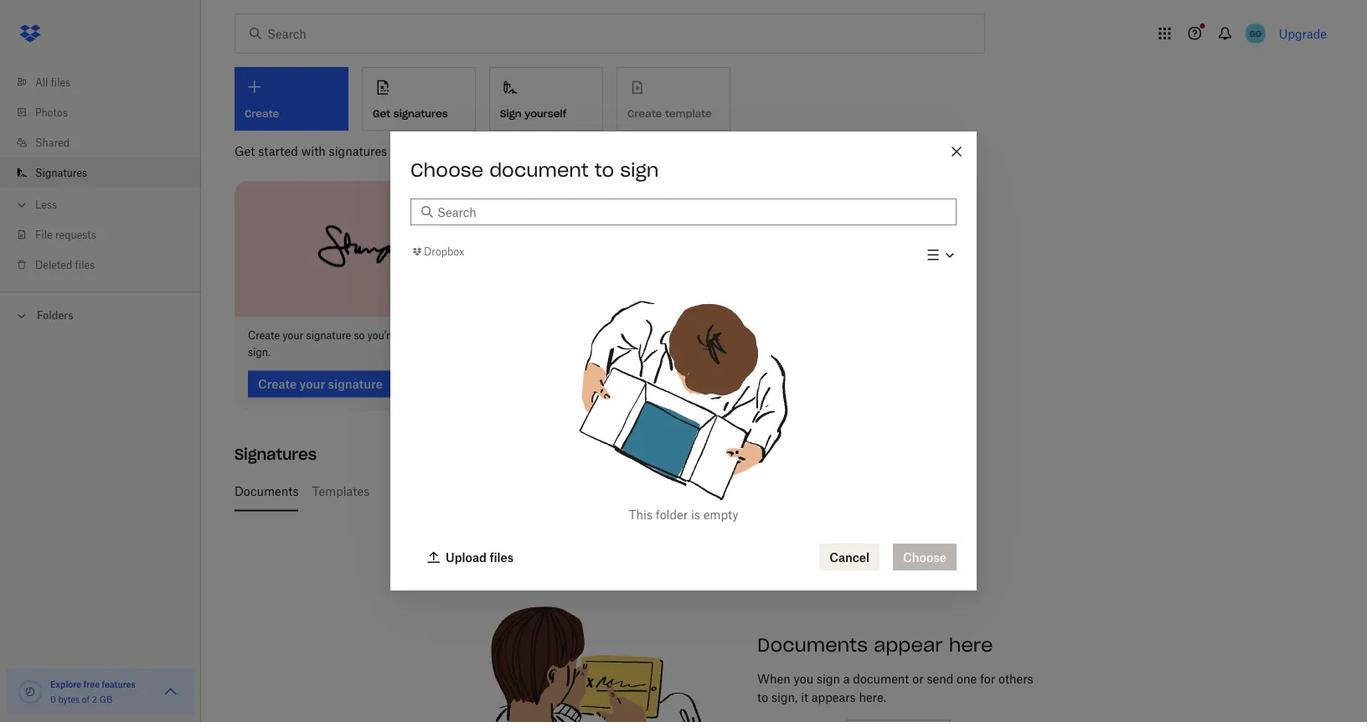 Task type: vqa. For each thing, say whether or not it's contained in the screenshot.
sign.
yes



Task type: describe. For each thing, give the bounding box(es) containing it.
send
[[927, 672, 954, 686]]

you
[[794, 672, 814, 686]]

folders button
[[0, 303, 201, 327]]

for
[[980, 672, 996, 686]]

signature inside create your signature so you're always ready to sign.
[[306, 329, 351, 342]]

sign.
[[248, 346, 271, 359]]

folder
[[656, 507, 688, 522]]

list containing all files
[[0, 57, 201, 292]]

left
[[572, 484, 590, 499]]

dropbox link
[[411, 243, 464, 260]]

photos link
[[13, 97, 201, 127]]

all files
[[35, 76, 70, 88]]

choose document to sign
[[411, 158, 659, 182]]

upload
[[446, 550, 487, 564]]

yourself inside button
[[525, 107, 567, 120]]

create
[[248, 329, 280, 342]]

0 horizontal spatial signatures
[[329, 144, 387, 158]]

it
[[801, 691, 809, 705]]

you're
[[368, 329, 396, 342]]

is inside choose document to sign dialog
[[691, 507, 701, 522]]

so
[[354, 329, 365, 342]]

dropbox image
[[13, 17, 47, 50]]

1 3 from the left
[[430, 484, 437, 499]]

sign,
[[772, 691, 798, 705]]

gb
[[99, 694, 112, 705]]

upgrade
[[1279, 26, 1327, 41]]

signing
[[659, 484, 703, 499]]

features
[[102, 679, 136, 690]]

one
[[957, 672, 977, 686]]

shared link
[[13, 127, 201, 158]]

others
[[999, 672, 1034, 686]]

documents for documents appear here
[[758, 633, 868, 657]]

get for get started with signatures
[[235, 144, 255, 158]]

file
[[35, 228, 52, 241]]

get started with signatures
[[235, 144, 387, 158]]

deleted
[[35, 259, 72, 271]]

upload files button
[[417, 544, 524, 571]]

Search text field
[[437, 203, 947, 221]]

photos
[[35, 106, 68, 119]]

sign inside dialog
[[620, 158, 659, 182]]

3 of 3 signature requests left this month. signing yourself is unlimited.
[[430, 484, 821, 499]]

1 horizontal spatial yourself
[[706, 484, 750, 499]]

document inside dialog
[[490, 158, 589, 182]]

documents appear here
[[758, 633, 993, 657]]

this
[[629, 507, 653, 522]]

ready
[[434, 329, 460, 342]]

appear
[[874, 633, 943, 657]]

documents for documents
[[235, 484, 299, 499]]

sign yourself
[[500, 107, 567, 120]]

unlimited.
[[765, 484, 821, 499]]

explore free features 0 bytes of 2 gb
[[50, 679, 136, 705]]

sign yourself button
[[489, 67, 603, 131]]



Task type: locate. For each thing, give the bounding box(es) containing it.
always
[[398, 329, 431, 342]]

1 vertical spatial document
[[853, 672, 910, 686]]

explore
[[50, 679, 81, 690]]

2 vertical spatial files
[[490, 550, 514, 564]]

cancel
[[830, 550, 870, 564]]

of up upload
[[441, 484, 452, 499]]

to
[[595, 158, 614, 182], [463, 329, 472, 342], [758, 691, 769, 705]]

is left unlimited.
[[753, 484, 762, 499]]

signature
[[306, 329, 351, 342], [465, 484, 518, 499]]

0 vertical spatial documents
[[235, 484, 299, 499]]

files
[[51, 76, 70, 88], [75, 259, 95, 271], [490, 550, 514, 564]]

0 horizontal spatial signatures
[[35, 166, 87, 179]]

requests left left
[[521, 484, 569, 499]]

folders
[[37, 309, 73, 322]]

your
[[283, 329, 304, 342]]

0 vertical spatial requests
[[55, 228, 96, 241]]

0 horizontal spatial sign
[[620, 158, 659, 182]]

1 horizontal spatial to
[[595, 158, 614, 182]]

is
[[753, 484, 762, 499], [691, 507, 701, 522]]

to inside dialog
[[595, 158, 614, 182]]

1 vertical spatial get
[[235, 144, 255, 158]]

files inside button
[[490, 550, 514, 564]]

get signatures button
[[362, 67, 476, 131]]

yourself right "sign" in the top left of the page
[[525, 107, 567, 120]]

signatures up documents tab
[[235, 445, 317, 464]]

0 horizontal spatial to
[[463, 329, 472, 342]]

1 horizontal spatial 3
[[455, 484, 462, 499]]

yourself up empty
[[706, 484, 750, 499]]

1 horizontal spatial documents
[[758, 633, 868, 657]]

0 horizontal spatial document
[[490, 158, 589, 182]]

signatures up choose
[[394, 107, 448, 120]]

documents
[[235, 484, 299, 499], [758, 633, 868, 657]]

1 horizontal spatial requests
[[521, 484, 569, 499]]

to inside create your signature so you're always ready to sign.
[[463, 329, 472, 342]]

requests inside tab list
[[521, 484, 569, 499]]

1 horizontal spatial signatures
[[235, 445, 317, 464]]

tab list
[[235, 471, 1321, 512]]

a
[[844, 672, 850, 686]]

signature up upload files
[[465, 484, 518, 499]]

get
[[373, 107, 391, 120], [235, 144, 255, 158]]

0 vertical spatial sign
[[620, 158, 659, 182]]

get signatures
[[373, 107, 448, 120]]

0 horizontal spatial of
[[82, 694, 90, 705]]

0 horizontal spatial documents
[[235, 484, 299, 499]]

3
[[430, 484, 437, 499], [455, 484, 462, 499]]

appears
[[812, 691, 856, 705]]

1 vertical spatial is
[[691, 507, 701, 522]]

get inside 'button'
[[373, 107, 391, 120]]

files right deleted
[[75, 259, 95, 271]]

create your signature so you're always ready to sign.
[[248, 329, 472, 359]]

sign left a
[[817, 672, 841, 686]]

or
[[913, 672, 924, 686]]

2 3 from the left
[[455, 484, 462, 499]]

1 horizontal spatial signature
[[465, 484, 518, 499]]

document
[[490, 158, 589, 182], [853, 672, 910, 686]]

1 vertical spatial signatures
[[329, 144, 387, 158]]

list
[[0, 57, 201, 292]]

files inside "link"
[[75, 259, 95, 271]]

document down sign yourself
[[490, 158, 589, 182]]

quota usage element
[[17, 679, 44, 706]]

signatures right with
[[329, 144, 387, 158]]

0 vertical spatial signatures
[[35, 166, 87, 179]]

signatures down shared
[[35, 166, 87, 179]]

0 vertical spatial is
[[753, 484, 762, 499]]

0 horizontal spatial requests
[[55, 228, 96, 241]]

documents inside tab list
[[235, 484, 299, 499]]

upload files
[[446, 550, 514, 564]]

when you sign a document or send one for others to sign, it appears here.
[[758, 672, 1034, 705]]

1 horizontal spatial signatures
[[394, 107, 448, 120]]

file requests link
[[13, 220, 201, 250]]

files for upload files
[[490, 550, 514, 564]]

0 horizontal spatial files
[[51, 76, 70, 88]]

upgrade link
[[1279, 26, 1327, 41]]

2
[[92, 694, 97, 705]]

tab list containing documents
[[235, 471, 1321, 512]]

file requests
[[35, 228, 96, 241]]

started
[[258, 144, 298, 158]]

get left started
[[235, 144, 255, 158]]

less
[[35, 198, 57, 211]]

3 up upload
[[455, 484, 462, 499]]

of left 2
[[82, 694, 90, 705]]

0 vertical spatial files
[[51, 76, 70, 88]]

signatures
[[35, 166, 87, 179], [235, 445, 317, 464]]

files for deleted files
[[75, 259, 95, 271]]

shared
[[35, 136, 70, 149]]

requests right file
[[55, 228, 96, 241]]

templates
[[312, 484, 370, 499]]

1 horizontal spatial document
[[853, 672, 910, 686]]

0 horizontal spatial get
[[235, 144, 255, 158]]

0 horizontal spatial is
[[691, 507, 701, 522]]

0 vertical spatial signatures
[[394, 107, 448, 120]]

sign
[[620, 158, 659, 182], [817, 672, 841, 686]]

0 vertical spatial of
[[441, 484, 452, 499]]

month.
[[617, 484, 656, 499]]

here.
[[859, 691, 887, 705]]

2 horizontal spatial to
[[758, 691, 769, 705]]

signatures list item
[[0, 158, 201, 188]]

1 horizontal spatial files
[[75, 259, 95, 271]]

3 up "upload files" button
[[430, 484, 437, 499]]

here
[[949, 633, 993, 657]]

files for all files
[[51, 76, 70, 88]]

0 horizontal spatial 3
[[430, 484, 437, 499]]

signatures
[[394, 107, 448, 120], [329, 144, 387, 158]]

of inside explore free features 0 bytes of 2 gb
[[82, 694, 90, 705]]

signatures inside 'button'
[[394, 107, 448, 120]]

dropbox
[[424, 245, 464, 258]]

1 vertical spatial documents
[[758, 633, 868, 657]]

1 vertical spatial sign
[[817, 672, 841, 686]]

get for get signatures
[[373, 107, 391, 120]]

1 horizontal spatial sign
[[817, 672, 841, 686]]

of
[[441, 484, 452, 499], [82, 694, 90, 705]]

sign inside when you sign a document or send one for others to sign, it appears here.
[[817, 672, 841, 686]]

with
[[301, 144, 326, 158]]

sign
[[500, 107, 522, 120]]

templates tab
[[312, 471, 370, 512]]

when
[[758, 672, 791, 686]]

files right the all
[[51, 76, 70, 88]]

empty
[[704, 507, 739, 522]]

all
[[35, 76, 48, 88]]

free
[[83, 679, 100, 690]]

1 horizontal spatial get
[[373, 107, 391, 120]]

deleted files link
[[13, 250, 201, 280]]

requests
[[55, 228, 96, 241], [521, 484, 569, 499]]

documents up you
[[758, 633, 868, 657]]

documents tab
[[235, 471, 299, 512]]

1 horizontal spatial of
[[441, 484, 452, 499]]

requests inside list
[[55, 228, 96, 241]]

less image
[[13, 197, 30, 213]]

signatures link
[[13, 158, 201, 188]]

0 vertical spatial to
[[595, 158, 614, 182]]

document up here.
[[853, 672, 910, 686]]

bytes
[[58, 694, 80, 705]]

0
[[50, 694, 56, 705]]

choose document to sign dialog
[[391, 132, 977, 591]]

documents left templates
[[235, 484, 299, 499]]

0 horizontal spatial yourself
[[525, 107, 567, 120]]

1 vertical spatial requests
[[521, 484, 569, 499]]

1 vertical spatial signatures
[[235, 445, 317, 464]]

0 vertical spatial document
[[490, 158, 589, 182]]

2 vertical spatial to
[[758, 691, 769, 705]]

1 horizontal spatial is
[[753, 484, 762, 499]]

cancel button
[[820, 544, 880, 571]]

0 vertical spatial signature
[[306, 329, 351, 342]]

1 vertical spatial of
[[82, 694, 90, 705]]

yourself
[[525, 107, 567, 120], [706, 484, 750, 499]]

signatures inside list item
[[35, 166, 87, 179]]

this folder is empty
[[629, 507, 739, 522]]

0 vertical spatial yourself
[[525, 107, 567, 120]]

document inside when you sign a document or send one for others to sign, it appears here.
[[853, 672, 910, 686]]

signature left the so
[[306, 329, 351, 342]]

2 horizontal spatial files
[[490, 550, 514, 564]]

1 vertical spatial files
[[75, 259, 95, 271]]

1 vertical spatial signature
[[465, 484, 518, 499]]

files right upload
[[490, 550, 514, 564]]

1 vertical spatial yourself
[[706, 484, 750, 499]]

sign up search text field at the top of the page
[[620, 158, 659, 182]]

is right the "folder"
[[691, 507, 701, 522]]

choose
[[411, 158, 484, 182]]

get up the get started with signatures
[[373, 107, 391, 120]]

to inside when you sign a document or send one for others to sign, it appears here.
[[758, 691, 769, 705]]

1 vertical spatial to
[[463, 329, 472, 342]]

all files link
[[13, 67, 201, 97]]

0 horizontal spatial signature
[[306, 329, 351, 342]]

0 vertical spatial get
[[373, 107, 391, 120]]

this
[[593, 484, 614, 499]]

deleted files
[[35, 259, 95, 271]]



